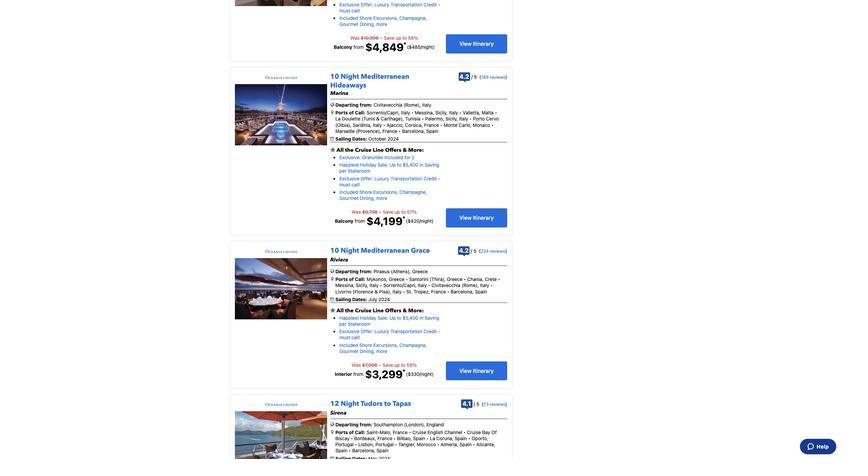 Task type: describe. For each thing, give the bounding box(es) containing it.
all for $4,199
[[337, 147, 344, 154]]

sale: inside 'happiest holiday sale: up to $5,400 in saving per stateroom exclusive offer: luxury transportation credit - must call! included shore excursions, champagne, gourmet dining, more'
[[378, 315, 389, 321]]

sorrento/capri, inside sorrento/capri, italy • messina, sicily, italy • valletta, malta • la goulette (tunis & carthage), tunisia • palermo, sicily, italy
[[367, 110, 400, 116]]

interior from $3,299
[[335, 368, 403, 381]]

spain inside alicante, spain
[[336, 448, 348, 454]]

3 call: from the top
[[355, 430, 366, 436]]

departing from: piraeus (athens), greece
[[336, 269, 428, 275]]

offer: inside exclusive: gratuities included for 2 happiest holiday sale: up to $5,400 in saving per stateroom exclusive offer: luxury transportation credit - must call! included shore excursions, champagne, gourmet dining, more
[[361, 176, 374, 181]]

sailing dates: for $4,199
[[336, 136, 369, 142]]

to inside exclusive: gratuities included for 2 happiest holiday sale: up to $5,400 in saving per stateroom exclusive offer: luxury transportation credit - must call! included shore excursions, champagne, gourmet dining, more
[[397, 162, 402, 168]]

chania,
[[468, 277, 484, 282]]

view for $4,199
[[460, 215, 472, 221]]

2 exclusive offer: luxury transportation credit - must call! link from the top
[[340, 176, 441, 188]]

saint-malo, france • cruise english channel
[[367, 430, 463, 436]]

excursions, inside exclusive: gratuities included for 2 happiest holiday sale: up to $5,400 in saving per stateroom exclusive offer: luxury transportation credit - must call! included shore excursions, champagne, gourmet dining, more
[[374, 189, 399, 195]]

shore inside 'happiest holiday sale: up to $5,400 in saving per stateroom exclusive offer: luxury transportation credit - must call! included shore excursions, champagne, gourmet dining, more'
[[360, 342, 372, 348]]

balcony from $4,199
[[335, 215, 403, 228]]

tudors
[[361, 400, 383, 409]]

must inside exclusive: gratuities included for 2 happiest holiday sale: up to $5,400 in saving per stateroom exclusive offer: luxury transportation credit - must call! included shore excursions, champagne, gourmet dining, more
[[340, 182, 351, 188]]

0 horizontal spatial barcelona,
[[353, 448, 376, 454]]

3 ports of call: from the top
[[336, 430, 366, 436]]

biscay
[[336, 436, 350, 442]]

riviera image
[[235, 259, 327, 320]]

france up the bilbao,
[[393, 430, 408, 436]]

gratuities
[[362, 155, 384, 160]]

map marker image
[[331, 110, 334, 115]]

(tunis
[[362, 116, 375, 122]]

gourmet inside exclusive: gratuities included for 2 happiest holiday sale: up to $5,400 in saving per stateroom exclusive offer: luxury transportation credit - must call! included shore excursions, champagne, gourmet dining, more
[[340, 195, 359, 201]]

tapas
[[393, 400, 411, 409]]

monaco
[[473, 122, 491, 128]]

0 vertical spatial civitavecchia
[[374, 102, 403, 108]]

sorrento/capri, inside the mykonos, greece • santorini (thira), greece • chania, crete • messina, sicily, italy • sorrento/capri, italy • civitavecchia (rome), italy • livorno (florence & pisa), italy • st. tropez, france • barcelona, spain
[[384, 283, 417, 289]]

3 departing from the top
[[336, 422, 359, 428]]

october
[[369, 136, 387, 142]]

bilbao,
[[397, 436, 412, 442]]

marseille
[[336, 128, 355, 134]]

departing for $3,299
[[336, 269, 359, 275]]

southampton
[[374, 422, 403, 428]]

2 happiest holiday sale: up to $5,400 in saving per stateroom link from the top
[[340, 315, 440, 327]]

porto
[[473, 116, 485, 122]]

) for $3,299
[[506, 248, 508, 254]]

mykonos, greece • santorini (thira), greece • chania, crete • messina, sicily, italy • sorrento/capri, italy • civitavecchia (rome), italy • livorno (florence & pisa), italy • st. tropez, france • barcelona, spain
[[336, 277, 501, 295]]

corsica,
[[405, 122, 423, 128]]

happiest inside 'happiest holiday sale: up to $5,400 in saving per stateroom exclusive offer: luxury transportation credit - must call! included shore excursions, champagne, gourmet dining, more'
[[340, 315, 359, 321]]

/ for ($420 / night)
[[420, 218, 421, 224]]

reviews for $4,199
[[490, 75, 506, 80]]

france inside the mykonos, greece • santorini (thira), greece • chania, crete • messina, sicily, italy • sorrento/capri, italy • civitavecchia (rome), italy • livorno (florence & pisa), italy • st. tropez, france • barcelona, spain
[[432, 289, 446, 295]]

56%
[[408, 35, 419, 41]]

gourmet inside 'happiest holiday sale: up to $5,400 in saving per stateroom exclusive offer: luxury transportation credit - must call! included shore excursions, champagne, gourmet dining, more'
[[340, 349, 359, 354]]

2024 for $4,199
[[388, 136, 399, 142]]

10 night mediterranean hideaways marina
[[331, 72, 410, 97]]

goulette
[[342, 116, 361, 122]]

per inside exclusive: gratuities included for 2 happiest holiday sale: up to $5,400 in saving per stateroom exclusive offer: luxury transportation credit - must call! included shore excursions, champagne, gourmet dining, more
[[340, 168, 347, 174]]

was $10,998 – save up to 56%
[[351, 35, 419, 41]]

all the cruise line offers & more: for $3,299
[[336, 307, 424, 315]]

/ for 4.2 / 5 ( 224 reviews )
[[471, 248, 473, 254]]

england
[[427, 422, 444, 428]]

cruise up gratuities at the top left of page
[[355, 147, 372, 154]]

english
[[428, 430, 444, 436]]

($330 / night)
[[406, 372, 434, 377]]

more: for $4,199
[[409, 147, 424, 154]]

up for $4,199
[[395, 209, 400, 215]]

from for $4,849
[[354, 44, 364, 50]]

($330
[[406, 372, 420, 377]]

$9,798
[[363, 209, 378, 215]]

to inside 'happiest holiday sale: up to $5,400 in saving per stateroom exclusive offer: luxury transportation credit - must call! included shore excursions, champagne, gourmet dining, more'
[[397, 315, 402, 321]]

sirena
[[331, 410, 347, 417]]

/ for 4.1 / 5 ( 73 reviews )
[[474, 402, 476, 407]]

departing from: civitavecchia (rome), italy
[[336, 102, 432, 108]]

itinerary for $3,299
[[473, 368, 494, 374]]

dining, inside exclusive: gratuities included for 2 happiest holiday sale: up to $5,400 in saving per stateroom exclusive offer: luxury transportation credit - must call! included shore excursions, champagne, gourmet dining, more
[[360, 195, 375, 201]]

($485 / night)
[[407, 44, 435, 50]]

included inside 'happiest holiday sale: up to $5,400 in saving per stateroom exclusive offer: luxury transportation credit - must call! included shore excursions, champagne, gourmet dining, more'
[[340, 342, 358, 348]]

10 for $3,299
[[331, 246, 339, 255]]

dining, inside 'happiest holiday sale: up to $5,400 in saving per stateroom exclusive offer: luxury transportation credit - must call! included shore excursions, champagne, gourmet dining, more'
[[360, 349, 375, 354]]

saint-
[[367, 430, 380, 436]]

july 2024
[[369, 297, 390, 302]]

st.
[[407, 289, 413, 295]]

1 horizontal spatial la
[[430, 436, 436, 442]]

la inside sorrento/capri, italy • messina, sicily, italy • valletta, malta • la goulette (tunis & carthage), tunisia • palermo, sicily, italy
[[336, 116, 341, 122]]

malta
[[482, 110, 494, 116]]

sorrento/capri, italy • messina, sicily, italy • valletta, malta • la goulette (tunis & carthage), tunisia • palermo, sicily, italy
[[336, 110, 498, 122]]

cruise bay of biscay
[[336, 430, 497, 442]]

saving inside 'happiest holiday sale: up to $5,400 in saving per stateroom exclusive offer: luxury transportation credit - must call! included shore excursions, champagne, gourmet dining, more'
[[425, 315, 440, 321]]

of
[[492, 430, 497, 436]]

ports for $3,299
[[336, 277, 348, 282]]

up for $4,849
[[396, 35, 402, 41]]

piraeus
[[374, 269, 390, 275]]

dining, inside the exclusive offer: luxury transportation credit - must call! included shore excursions, champagne, gourmet dining, more
[[360, 21, 375, 27]]

(rome), inside the mykonos, greece • santorini (thira), greece • chania, crete • messina, sicily, italy • sorrento/capri, italy • civitavecchia (rome), italy • livorno (florence & pisa), italy • st. tropez, france • barcelona, spain
[[462, 283, 479, 289]]

(olbia),
[[336, 122, 352, 128]]

valletta,
[[463, 110, 481, 116]]

was $7,998 – save up to 59%
[[352, 362, 417, 368]]

($420
[[406, 218, 420, 224]]

10 night mediterranean grace riviera
[[331, 246, 430, 264]]

• barcelona, spain
[[348, 448, 389, 454]]

1 included shore excursions, champagne, gourmet dining, more link from the top
[[340, 15, 427, 27]]

save for $4,849
[[384, 35, 395, 41]]

1 vertical spatial sicily,
[[446, 116, 458, 122]]

3 of from the top
[[349, 430, 354, 436]]

palermo,
[[426, 116, 445, 122]]

exclusive: gratuities included for 2 link
[[340, 155, 415, 160]]

2 horizontal spatial greece
[[447, 277, 463, 282]]

exclusive inside exclusive: gratuities included for 2 happiest holiday sale: up to $5,400 in saving per stateroom exclusive offer: luxury transportation credit - must call! included shore excursions, champagne, gourmet dining, more
[[340, 176, 360, 181]]

of for $4,199
[[349, 110, 354, 116]]

italy down mykonos,
[[370, 283, 379, 289]]

(thira),
[[430, 277, 446, 282]]

messina, inside sorrento/capri, italy • messina, sicily, italy • valletta, malta • la goulette (tunis & carthage), tunisia • palermo, sicily, italy
[[415, 110, 434, 116]]

luxury inside exclusive: gratuities included for 2 happiest holiday sale: up to $5,400 in saving per stateroom exclusive offer: luxury transportation credit - must call! included shore excursions, champagne, gourmet dining, more
[[375, 176, 390, 181]]

from: for $3,299
[[360, 269, 373, 275]]

$4,199
[[367, 215, 403, 228]]

of for $3,299
[[349, 277, 354, 282]]

from for $3,299
[[354, 372, 364, 377]]

from: for $4,199
[[360, 102, 373, 108]]

exclusive: gratuities included for 2 happiest holiday sale: up to $5,400 in saving per stateroom exclusive offer: luxury transportation credit - must call! included shore excursions, champagne, gourmet dining, more
[[340, 155, 441, 201]]

luxury inside 'happiest holiday sale: up to $5,400 in saving per stateroom exclusive offer: luxury transportation credit - must call! included shore excursions, champagne, gourmet dining, more'
[[375, 329, 390, 335]]

offer: inside 'happiest holiday sale: up to $5,400 in saving per stateroom exclusive offer: luxury transportation credit - must call! included shore excursions, champagne, gourmet dining, more'
[[361, 329, 374, 335]]

tangier,
[[399, 442, 416, 448]]

night) for $4,199
[[421, 218, 434, 224]]

grace
[[411, 246, 430, 255]]

must inside the exclusive offer: luxury transportation credit - must call! included shore excursions, champagne, gourmet dining, more
[[340, 8, 351, 13]]

shore inside the exclusive offer: luxury transportation credit - must call! included shore excursions, champagne, gourmet dining, more
[[360, 15, 372, 21]]

saving inside exclusive: gratuities included for 2 happiest holiday sale: up to $5,400 in saving per stateroom exclusive offer: luxury transportation credit - must call! included shore excursions, champagne, gourmet dining, more
[[425, 162, 440, 168]]

italy inside porto cervo (olbia), sardinia, italy
[[373, 122, 382, 128]]

73
[[484, 402, 489, 407]]

oceania cruises image for $4,199
[[264, 76, 298, 80]]

italy up carlo,
[[460, 116, 469, 122]]

) inside the 4.1 / 5 ( 73 reviews )
[[506, 402, 508, 407]]

0 horizontal spatial greece
[[389, 277, 405, 282]]

carthage),
[[381, 116, 404, 122]]

3 oceania cruises image from the top
[[264, 403, 298, 407]]

itinerary for $4,199
[[473, 215, 494, 221]]

spain down saint-malo, france • cruise english channel
[[413, 436, 426, 442]]

call! inside exclusive: gratuities included for 2 happiest holiday sale: up to $5,400 in saving per stateroom exclusive offer: luxury transportation credit - must call! included shore excursions, champagne, gourmet dining, more
[[352, 182, 361, 188]]

5 for $3,299
[[474, 248, 477, 254]]

( inside the 4.1 / 5 ( 73 reviews )
[[482, 402, 484, 407]]

$3,299
[[365, 368, 403, 381]]

4.1
[[463, 401, 471, 408]]

must inside 'happiest holiday sale: up to $5,400 in saving per stateroom exclusive offer: luxury transportation credit - must call! included shore excursions, champagne, gourmet dining, more'
[[340, 335, 351, 341]]

malo,
[[380, 430, 392, 436]]

- inside exclusive: gratuities included for 2 happiest holiday sale: up to $5,400 in saving per stateroom exclusive offer: luxury transportation credit - must call! included shore excursions, champagne, gourmet dining, more
[[439, 176, 441, 181]]

more inside 'happiest holiday sale: up to $5,400 in saving per stateroom exclusive offer: luxury transportation credit - must call! included shore excursions, champagne, gourmet dining, more'
[[377, 349, 388, 354]]

in inside exclusive: gratuities included for 2 happiest holiday sale: up to $5,400 in saving per stateroom exclusive offer: luxury transportation credit - must call! included shore excursions, champagne, gourmet dining, more
[[420, 162, 424, 168]]

10 for $4,199
[[331, 72, 339, 81]]

messina, inside the mykonos, greece • santorini (thira), greece • chania, crete • messina, sicily, italy • sorrento/capri, italy • civitavecchia (rome), italy • livorno (florence & pisa), italy • st. tropez, france • barcelona, spain
[[336, 283, 355, 289]]

2 sirena image from the top
[[235, 412, 327, 460]]

more inside exclusive: gratuities included for 2 happiest holiday sale: up to $5,400 in saving per stateroom exclusive offer: luxury transportation credit - must call! included shore excursions, champagne, gourmet dining, more
[[377, 195, 388, 201]]

monte
[[444, 122, 458, 128]]

view itinerary for $3,299
[[460, 368, 494, 374]]

marina image
[[235, 84, 327, 146]]

italy right pisa),
[[393, 289, 402, 295]]

$10,998
[[361, 35, 379, 41]]

reviews inside the 4.1 / 5 ( 73 reviews )
[[490, 402, 506, 407]]

reviews for $3,299
[[490, 249, 506, 254]]

october 2024
[[369, 136, 399, 142]]

sicily, inside the mykonos, greece • santorini (thira), greece • chania, crete • messina, sicily, italy • sorrento/capri, italy • civitavecchia (rome), italy • livorno (florence & pisa), italy • st. tropez, france • barcelona, spain
[[356, 283, 369, 289]]

224 reviews link
[[481, 249, 506, 254]]

(provence),
[[356, 128, 382, 134]]

oceania cruises image for $3,299
[[264, 250, 298, 254]]

night) for $4,849
[[422, 44, 435, 50]]

1 happiest holiday sale: up to $5,400 in saving per stateroom link from the top
[[340, 162, 440, 174]]

exclusive:
[[340, 155, 361, 160]]

stateroom inside exclusive: gratuities included for 2 happiest holiday sale: up to $5,400 in saving per stateroom exclusive offer: luxury transportation credit - must call! included shore excursions, champagne, gourmet dining, more
[[348, 168, 371, 174]]

& inside the mykonos, greece • santorini (thira), greece • chania, crete • messina, sicily, italy • sorrento/capri, italy • civitavecchia (rome), italy • livorno (florence & pisa), italy • st. tropez, france • barcelona, spain
[[375, 289, 378, 295]]

included inside the exclusive offer: luxury transportation credit - must call! included shore excursions, champagne, gourmet dining, more
[[340, 15, 358, 21]]

4.2 for $4,199
[[460, 73, 470, 80]]

) for $4,199
[[506, 74, 508, 80]]

tunisia
[[406, 116, 421, 122]]

calendar image for $4,199
[[330, 137, 334, 141]]

$5,400 inside exclusive: gratuities included for 2 happiest holiday sale: up to $5,400 in saving per stateroom exclusive offer: luxury transportation credit - must call! included shore excursions, champagne, gourmet dining, more
[[403, 162, 419, 168]]

exclusive offer: luxury transportation credit - must call! included shore excursions, champagne, gourmet dining, more
[[340, 2, 441, 27]]

pisa),
[[379, 289, 392, 295]]

57%
[[407, 209, 417, 215]]

italy up sorrento/capri, italy • messina, sicily, italy • valletta, malta • la goulette (tunis & carthage), tunisia • palermo, sicily, italy
[[423, 102, 432, 108]]

champagne, inside exclusive: gratuities included for 2 happiest holiday sale: up to $5,400 in saving per stateroom exclusive offer: luxury transportation credit - must call! included shore excursions, champagne, gourmet dining, more
[[400, 189, 427, 195]]

italy down crete at the bottom right
[[481, 283, 490, 289]]

all the cruise line offers & more: for $4,199
[[336, 147, 424, 154]]

was for $4,199
[[352, 209, 361, 215]]

sardinia,
[[353, 122, 372, 128]]

cruise inside cruise bay of biscay
[[467, 430, 481, 436]]

189
[[482, 75, 489, 80]]

dates: for $3,299
[[353, 297, 368, 302]]

asterisk image
[[403, 216, 406, 219]]

ajaccio,
[[387, 122, 404, 128]]

spain down malo,
[[377, 448, 389, 454]]

was $9,798 – save up to 57%
[[352, 209, 417, 215]]

hideaways
[[331, 81, 367, 90]]

alicante,
[[477, 442, 496, 448]]

offers for $4,199
[[385, 147, 402, 154]]

credit inside 'happiest holiday sale: up to $5,400 in saving per stateroom exclusive offer: luxury transportation credit - must call! included shore excursions, champagne, gourmet dining, more'
[[424, 329, 437, 335]]

lisbon,
[[359, 442, 375, 448]]

france down ajaccio,
[[383, 128, 398, 134]]

credit inside exclusive: gratuities included for 2 happiest holiday sale: up to $5,400 in saving per stateroom exclusive offer: luxury transportation credit - must call! included shore excursions, champagne, gourmet dining, more
[[424, 176, 437, 181]]

july
[[369, 297, 378, 302]]

& down st.
[[403, 307, 407, 315]]

& up for
[[403, 147, 407, 154]]

sailing dates: for $3,299
[[336, 297, 369, 302]]

4.2 / 5 ( 224 reviews )
[[460, 247, 508, 254]]

5 inside the 4.1 / 5 ( 73 reviews )
[[477, 402, 480, 407]]

call: for $3,299
[[355, 277, 366, 282]]

2
[[412, 155, 415, 160]]

bay
[[483, 430, 491, 436]]

save for $4,199
[[383, 209, 394, 215]]

73 reviews link
[[484, 402, 506, 407]]

excursions, inside the exclusive offer: luxury transportation credit - must call! included shore excursions, champagne, gourmet dining, more
[[374, 15, 399, 21]]

0 vertical spatial sicily,
[[436, 110, 448, 116]]

spain down channel
[[455, 436, 467, 442]]



Task type: locate. For each thing, give the bounding box(es) containing it.
calendar image
[[330, 137, 334, 141], [330, 297, 334, 302]]

star image
[[331, 308, 336, 313]]

happiest down livorno
[[340, 315, 359, 321]]

0 vertical spatial line
[[373, 147, 384, 154]]

3 from: from the top
[[360, 422, 373, 428]]

balcony inside balcony from $4,849
[[334, 44, 353, 50]]

3 included shore excursions, champagne, gourmet dining, more link from the top
[[340, 342, 427, 354]]

0 vertical spatial transportation
[[391, 2, 423, 7]]

3 credit from the top
[[424, 329, 437, 335]]

1 exclusive from the top
[[340, 2, 360, 7]]

4.2 left 189 on the right top of the page
[[460, 73, 470, 80]]

2 vertical spatial exclusive
[[340, 329, 360, 335]]

call: up bordeaux,
[[355, 430, 366, 436]]

1 vertical spatial (
[[479, 248, 481, 254]]

2 must from the top
[[340, 182, 351, 188]]

0 vertical spatial )
[[506, 74, 508, 80]]

night inside 10 night mediterranean grace riviera
[[341, 246, 359, 255]]

luxury inside the exclusive offer: luxury transportation credit - must call! included shore excursions, champagne, gourmet dining, more
[[375, 2, 390, 7]]

1 vertical spatial )
[[506, 248, 508, 254]]

1 vertical spatial happiest
[[340, 315, 359, 321]]

mediterranean
[[361, 72, 410, 81], [361, 246, 410, 255]]

stateroom inside 'happiest holiday sale: up to $5,400 in saving per stateroom exclusive offer: luxury transportation credit - must call! included shore excursions, champagne, gourmet dining, more'
[[348, 321, 371, 327]]

line for $3,299
[[373, 307, 384, 315]]

to inside 12 night tudors to tapas sirena
[[385, 400, 391, 409]]

– for $4,199
[[379, 209, 382, 215]]

2 vertical spatial shore
[[360, 342, 372, 348]]

crete
[[485, 277, 497, 282]]

3 ports from the top
[[336, 430, 348, 436]]

1 view itinerary from the top
[[460, 41, 494, 47]]

3 exclusive offer: luxury transportation credit - must call! link from the top
[[340, 329, 441, 341]]

alicante, spain
[[336, 442, 496, 454]]

3 champagne, from the top
[[400, 342, 427, 348]]

sicily,
[[436, 110, 448, 116], [446, 116, 458, 122], [356, 283, 369, 289]]

3 gourmet from the top
[[340, 349, 359, 354]]

sicily, up (florence
[[356, 283, 369, 289]]

from inside balcony from $4,199
[[355, 218, 365, 224]]

2 vertical spatial from:
[[360, 422, 373, 428]]

3 call! from the top
[[352, 335, 361, 341]]

2 departing from the top
[[336, 269, 359, 275]]

2 in from the top
[[420, 315, 424, 321]]

2 oceania cruises image from the top
[[264, 250, 298, 254]]

2 all the cruise line offers & more: from the top
[[336, 307, 424, 315]]

5 inside 4.2 / 5 ( 189 reviews )
[[474, 74, 477, 80]]

10 inside 10 night mediterranean grace riviera
[[331, 246, 339, 255]]

included shore excursions, champagne, gourmet dining, more link
[[340, 15, 427, 27], [340, 189, 427, 201], [340, 342, 427, 354]]

3 must from the top
[[340, 335, 351, 341]]

barcelona,
[[402, 128, 425, 134], [451, 289, 474, 295], [353, 448, 376, 454]]

exclusive offer: luxury transportation credit - must call! link
[[340, 2, 441, 13], [340, 176, 441, 188], [340, 329, 441, 341]]

$5,400 inside 'happiest holiday sale: up to $5,400 in saving per stateroom exclusive offer: luxury transportation credit - must call! included shore excursions, champagne, gourmet dining, more'
[[403, 315, 419, 321]]

(athens),
[[391, 269, 411, 275]]

0 vertical spatial barcelona,
[[402, 128, 425, 134]]

0 vertical spatial shore
[[360, 15, 372, 21]]

spain down palermo,
[[427, 128, 439, 134]]

( for $3,299
[[479, 248, 481, 254]]

transportation inside 'happiest holiday sale: up to $5,400 in saving per stateroom exclusive offer: luxury transportation credit - must call! included shore excursions, champagne, gourmet dining, more'
[[391, 329, 423, 335]]

stateroom down july on the left bottom of page
[[348, 321, 371, 327]]

view itinerary link
[[447, 34, 508, 53], [447, 208, 508, 228], [447, 362, 508, 381]]

globe image for $4,199
[[331, 102, 335, 107]]

sale: down the july 2024 at bottom left
[[378, 315, 389, 321]]

call:
[[355, 110, 366, 116], [355, 277, 366, 282], [355, 430, 366, 436]]

1 of from the top
[[349, 110, 354, 116]]

2 vertical spatial save
[[383, 362, 393, 368]]

holiday inside exclusive: gratuities included for 2 happiest holiday sale: up to $5,400 in saving per stateroom exclusive offer: luxury transportation credit - must call! included shore excursions, champagne, gourmet dining, more
[[360, 162, 377, 168]]

view itinerary for $4,849
[[460, 41, 494, 47]]

1 horizontal spatial messina,
[[415, 110, 434, 116]]

in inside 'happiest holiday sale: up to $5,400 in saving per stateroom exclusive offer: luxury transportation credit - must call! included shore excursions, champagne, gourmet dining, more'
[[420, 315, 424, 321]]

la down english
[[430, 436, 436, 442]]

1 vertical spatial all
[[337, 307, 344, 315]]

0 vertical spatial (rome),
[[404, 102, 421, 108]]

- inside the exclusive offer: luxury transportation credit - must call! included shore excursions, champagne, gourmet dining, more
[[439, 2, 441, 7]]

0 vertical spatial exclusive offer: luxury transportation credit - must call! link
[[340, 2, 441, 13]]

3 view itinerary link from the top
[[447, 362, 508, 381]]

was for $4,849
[[351, 35, 360, 41]]

0 vertical spatial la
[[336, 116, 341, 122]]

more: for $3,299
[[409, 307, 424, 315]]

map marker image for 10 night mediterranean grace
[[331, 277, 334, 282]]

2 vertical spatial call:
[[355, 430, 366, 436]]

0 vertical spatial offer:
[[361, 2, 374, 7]]

1 sirena image from the top
[[235, 0, 327, 6]]

1 all the cruise line offers & more: from the top
[[336, 147, 424, 154]]

0 vertical spatial dining,
[[360, 21, 375, 27]]

ports of call: up biscay
[[336, 430, 366, 436]]

2 vertical spatial reviews
[[490, 402, 506, 407]]

gourmet
[[340, 21, 359, 27], [340, 195, 359, 201], [340, 349, 359, 354]]

1 up from the top
[[390, 162, 396, 168]]

of up goulette
[[349, 110, 354, 116]]

1 vertical spatial map marker image
[[331, 430, 334, 435]]

per inside 'happiest holiday sale: up to $5,400 in saving per stateroom exclusive offer: luxury transportation credit - must call! included shore excursions, champagne, gourmet dining, more'
[[340, 321, 347, 327]]

calendar image for $3,299
[[330, 297, 334, 302]]

3 reviews from the top
[[490, 402, 506, 407]]

asterisk image left ($330
[[403, 370, 406, 372]]

0 vertical spatial view
[[460, 41, 472, 47]]

more inside the exclusive offer: luxury transportation credit - must call! included shore excursions, champagne, gourmet dining, more
[[377, 21, 388, 27]]

2 sailing from the top
[[336, 297, 351, 302]]

/ inside 4.2 / 5 ( 189 reviews )
[[472, 74, 473, 80]]

the for $3,299
[[345, 307, 354, 315]]

mediterranean inside 10 night mediterranean grace riviera
[[361, 246, 410, 255]]

2 vertical spatial dining,
[[360, 349, 375, 354]]

2 vertical spatial offer:
[[361, 329, 374, 335]]

up left 56%
[[396, 35, 402, 41]]

luxury up was $10,998 – save up to 56%
[[375, 2, 390, 7]]

2 included shore excursions, champagne, gourmet dining, more link from the top
[[340, 189, 427, 201]]

from inside interior from $3,299
[[354, 372, 364, 377]]

1 $5,400 from the top
[[403, 162, 419, 168]]

portugal
[[336, 442, 354, 448], [376, 442, 394, 448]]

0 vertical spatial messina,
[[415, 110, 434, 116]]

transportation inside the exclusive offer: luxury transportation credit - must call! included shore excursions, champagne, gourmet dining, more
[[391, 2, 423, 7]]

exclusive inside 'happiest holiday sale: up to $5,400 in saving per stateroom exclusive offer: luxury transportation credit - must call! included shore excursions, champagne, gourmet dining, more'
[[340, 329, 360, 335]]

view
[[460, 41, 472, 47], [460, 215, 472, 221], [460, 368, 472, 374]]

1 vertical spatial stateroom
[[348, 321, 371, 327]]

was for $3,299
[[352, 362, 361, 368]]

excursions, inside 'happiest holiday sale: up to $5,400 in saving per stateroom exclusive offer: luxury transportation credit - must call! included shore excursions, champagne, gourmet dining, more'
[[374, 342, 399, 348]]

0 vertical spatial more
[[377, 21, 388, 27]]

3 dining, from the top
[[360, 349, 375, 354]]

– right $9,798
[[379, 209, 382, 215]]

oceania cruises image
[[264, 76, 298, 80], [264, 250, 298, 254], [264, 403, 298, 407]]

1 vertical spatial from
[[355, 218, 365, 224]]

mediterranean up piraeus
[[361, 246, 410, 255]]

barcelona, inside the mykonos, greece • santorini (thira), greece • chania, crete • messina, sicily, italy • sorrento/capri, italy • civitavecchia (rome), italy • livorno (florence & pisa), italy • st. tropez, france • barcelona, spain
[[451, 289, 474, 295]]

civitavecchia up carthage),
[[374, 102, 403, 108]]

cervo
[[486, 116, 499, 122]]

up for $3,299
[[395, 362, 400, 368]]

1 vertical spatial in
[[420, 315, 424, 321]]

1 vertical spatial night
[[341, 246, 359, 255]]

up down the july 2024 at bottom left
[[390, 315, 396, 321]]

5 inside 4.2 / 5 ( 224 reviews )
[[474, 248, 477, 254]]

messina,
[[415, 110, 434, 116], [336, 283, 355, 289]]

0 vertical spatial was
[[351, 35, 360, 41]]

& up the july 2024 at bottom left
[[375, 289, 378, 295]]

0 vertical spatial happiest
[[340, 162, 359, 168]]

barcelona, down lisbon,
[[353, 448, 376, 454]]

offers down the july 2024 at bottom left
[[385, 307, 402, 315]]

1 credit from the top
[[424, 2, 437, 7]]

($420 / night)
[[406, 218, 434, 224]]

0 vertical spatial gourmet
[[340, 21, 359, 27]]

balcony for $4,849
[[334, 44, 353, 50]]

2 vertical spatial night)
[[421, 372, 434, 377]]

shore
[[360, 15, 372, 21], [360, 189, 372, 195], [360, 342, 372, 348]]

1 vertical spatial call:
[[355, 277, 366, 282]]

balcony for $4,199
[[335, 218, 354, 224]]

2024 for $3,299
[[379, 297, 390, 302]]

2 up from the top
[[390, 315, 396, 321]]

portugal down malo,
[[376, 442, 394, 448]]

greece up santorini
[[413, 269, 428, 275]]

1 vertical spatial from:
[[360, 269, 373, 275]]

france down malo,
[[378, 436, 393, 442]]

2 vertical spatial sicily,
[[356, 283, 369, 289]]

marina
[[331, 90, 349, 97]]

2 view itinerary link from the top
[[447, 208, 508, 228]]

credit inside the exclusive offer: luxury transportation credit - must call! included shore excursions, champagne, gourmet dining, more
[[424, 2, 437, 7]]

gourmet inside the exclusive offer: luxury transportation credit - must call! included shore excursions, champagne, gourmet dining, more
[[340, 21, 359, 27]]

1 vertical spatial per
[[340, 321, 347, 327]]

asterisk image
[[404, 42, 407, 45], [403, 370, 406, 372]]

italy up tropez,
[[418, 283, 427, 289]]

almeria,
[[441, 442, 459, 448]]

luxury down exclusive: gratuities included for 2 link in the top left of the page
[[375, 176, 390, 181]]

coruna,
[[437, 436, 454, 442]]

all the cruise line offers & more: up exclusive: gratuities included for 2 link in the top left of the page
[[336, 147, 424, 154]]

morocco
[[417, 442, 436, 448]]

0 vertical spatial from:
[[360, 102, 373, 108]]

all the cruise line offers & more: down the july 2024 at bottom left
[[336, 307, 424, 315]]

santorini
[[410, 277, 429, 282]]

dining, up $7,998
[[360, 349, 375, 354]]

portugal down biscay
[[336, 442, 354, 448]]

offers for $3,299
[[385, 307, 402, 315]]

2 credit from the top
[[424, 176, 437, 181]]

1 vertical spatial 5
[[474, 248, 477, 254]]

0 vertical spatial up
[[390, 162, 396, 168]]

2 stateroom from the top
[[348, 321, 371, 327]]

10 inside 10 night mediterranean hideaways marina
[[331, 72, 339, 81]]

(florence
[[353, 289, 374, 295]]

portugal inside oporto, portugal
[[336, 442, 354, 448]]

civitavecchia inside the mykonos, greece • santorini (thira), greece • chania, crete • messina, sicily, italy • sorrento/capri, italy • civitavecchia (rome), italy • livorno (florence & pisa), italy • st. tropez, france • barcelona, spain
[[432, 283, 461, 289]]

2 happiest from the top
[[340, 315, 359, 321]]

1 vertical spatial (rome),
[[462, 283, 479, 289]]

0 vertical spatial dates:
[[353, 136, 368, 142]]

sale: down exclusive: gratuities included for 2 link in the top left of the page
[[378, 162, 389, 168]]

1 dining, from the top
[[360, 21, 375, 27]]

asterisk image for $4,849
[[404, 42, 407, 45]]

0 vertical spatial excursions,
[[374, 15, 399, 21]]

italy up tunisia at the top left
[[401, 110, 411, 116]]

was left $7,998
[[352, 362, 361, 368]]

3 itinerary from the top
[[473, 368, 494, 374]]

greece
[[413, 269, 428, 275], [389, 277, 405, 282], [447, 277, 463, 282]]

1 view itinerary link from the top
[[447, 34, 508, 53]]

2 vertical spatial was
[[352, 362, 361, 368]]

up inside 'happiest holiday sale: up to $5,400 in saving per stateroom exclusive offer: luxury transportation credit - must call! included shore excursions, champagne, gourmet dining, more'
[[390, 315, 396, 321]]

• ajaccio, corsica, france • monte carlo, monaco • marseille (provence), france • barcelona, spain
[[336, 122, 494, 134]]

0 vertical spatial up
[[396, 35, 402, 41]]

1 ports of call: from the top
[[336, 110, 366, 116]]

dates: down (provence),
[[353, 136, 368, 142]]

all the cruise line offers & more:
[[336, 147, 424, 154], [336, 307, 424, 315]]

must
[[340, 8, 351, 13], [340, 182, 351, 188], [340, 335, 351, 341]]

3 transportation from the top
[[391, 329, 423, 335]]

0 vertical spatial map marker image
[[331, 277, 334, 282]]

0 horizontal spatial portugal
[[336, 442, 354, 448]]

happiest holiday sale: up to $5,400 in saving per stateroom link down the july 2024 at bottom left
[[340, 315, 440, 327]]

1 exclusive offer: luxury transportation credit - must call! link from the top
[[340, 2, 441, 13]]

night up sirena
[[341, 400, 359, 409]]

2 vertical spatial view itinerary
[[460, 368, 494, 374]]

( inside 4.2 / 5 ( 224 reviews )
[[479, 248, 481, 254]]

happiest inside exclusive: gratuities included for 2 happiest holiday sale: up to $5,400 in saving per stateroom exclusive offer: luxury transportation credit - must call! included shore excursions, champagne, gourmet dining, more
[[340, 162, 359, 168]]

globe image up map marker icon
[[331, 102, 335, 107]]

2 vertical spatial ports of call:
[[336, 430, 366, 436]]

$4,849
[[366, 41, 404, 54]]

spain down the oporto, at the right
[[460, 442, 472, 448]]

1 per from the top
[[340, 168, 347, 174]]

up left 59%
[[395, 362, 400, 368]]

0 vertical spatial the
[[345, 147, 354, 154]]

1 vertical spatial credit
[[424, 176, 437, 181]]

night) right ($330
[[421, 372, 434, 377]]

calendar image up star icon
[[330, 297, 334, 302]]

cruise
[[355, 147, 372, 154], [355, 307, 372, 315], [413, 430, 427, 436], [467, 430, 481, 436]]

2 from: from the top
[[360, 269, 373, 275]]

– right the $10,998
[[380, 35, 383, 41]]

5 for $4,199
[[474, 74, 477, 80]]

0 vertical spatial mediterranean
[[361, 72, 410, 81]]

dining, up the $10,998
[[360, 21, 375, 27]]

1 globe image from the top
[[331, 102, 335, 107]]

view itinerary link for $4,199
[[447, 208, 508, 228]]

0 vertical spatial stateroom
[[348, 168, 371, 174]]

0 vertical spatial call!
[[352, 8, 361, 13]]

sorrento/capri,
[[367, 110, 400, 116], [384, 283, 417, 289]]

exclusive offer: luxury transportation credit - must call! link down exclusive: gratuities included for 2 link in the top left of the page
[[340, 176, 441, 188]]

cruise down (london),
[[413, 430, 427, 436]]

line for $4,199
[[373, 147, 384, 154]]

sirena image
[[235, 0, 327, 6], [235, 412, 327, 460]]

0 vertical spatial credit
[[424, 2, 437, 7]]

1 vertical spatial 4.2
[[460, 247, 469, 254]]

2 dates: from the top
[[353, 297, 368, 302]]

spain inside the mykonos, greece • santorini (thira), greece • chania, crete • messina, sicily, italy • sorrento/capri, italy • civitavecchia (rome), italy • livorno (florence & pisa), italy • st. tropez, france • barcelona, spain
[[475, 289, 488, 295]]

1 champagne, from the top
[[400, 15, 427, 21]]

10
[[331, 72, 339, 81], [331, 246, 339, 255]]

2 more from the top
[[377, 195, 388, 201]]

2 vertical spatial gourmet
[[340, 349, 359, 354]]

departing down sirena
[[336, 422, 359, 428]]

1 night from the top
[[341, 72, 359, 81]]

shore up the $10,998
[[360, 15, 372, 21]]

sicily, up monte
[[446, 116, 458, 122]]

mediterranean for $3,299
[[361, 246, 410, 255]]

-
[[439, 2, 441, 7], [439, 176, 441, 181], [439, 329, 441, 335]]

balcony from $4,849
[[334, 41, 404, 54]]

/ for ($485 / night)
[[421, 44, 422, 50]]

1 horizontal spatial barcelona,
[[402, 128, 425, 134]]

1 vertical spatial transportation
[[391, 176, 423, 181]]

2 offer: from the top
[[361, 176, 374, 181]]

reviews inside 4.2 / 5 ( 224 reviews )
[[490, 249, 506, 254]]

reviews right 73
[[490, 402, 506, 407]]

dates: for $4,199
[[353, 136, 368, 142]]

1 horizontal spatial greece
[[413, 269, 428, 275]]

ports up livorno
[[336, 277, 348, 282]]

globe image for $3,299
[[331, 269, 335, 274]]

night) for $3,299
[[421, 372, 434, 377]]

$7,998
[[363, 362, 378, 368]]

1 view from the top
[[460, 41, 472, 47]]

gourmet up balcony from $4,199
[[340, 195, 359, 201]]

/
[[421, 44, 422, 50], [472, 74, 473, 80], [420, 218, 421, 224], [471, 248, 473, 254], [420, 372, 421, 377], [474, 402, 476, 407]]

mediterranean for $4,199
[[361, 72, 410, 81]]

2 vertical spatial 5
[[477, 402, 480, 407]]

night for $4,199
[[341, 72, 359, 81]]

0 vertical spatial must
[[340, 8, 351, 13]]

0 vertical spatial asterisk image
[[404, 42, 407, 45]]

2 transportation from the top
[[391, 176, 423, 181]]

2 excursions, from the top
[[374, 189, 399, 195]]

1 reviews from the top
[[490, 75, 506, 80]]

riviera
[[331, 256, 348, 264]]

shore inside exclusive: gratuities included for 2 happiest holiday sale: up to $5,400 in saving per stateroom exclusive offer: luxury transportation credit - must call! included shore excursions, champagne, gourmet dining, more
[[360, 189, 372, 195]]

departing
[[336, 102, 359, 108], [336, 269, 359, 275], [336, 422, 359, 428]]

luxury
[[375, 2, 390, 7], [375, 176, 390, 181], [375, 329, 390, 335]]

2 reviews from the top
[[490, 249, 506, 254]]

( for $4,199
[[480, 74, 482, 80]]

gourmet up interior
[[340, 349, 359, 354]]

ports of call: for $3,299
[[336, 277, 366, 282]]

4.2 / 5 ( 189 reviews )
[[460, 73, 508, 80]]

sailing down marseille
[[336, 136, 351, 142]]

of
[[349, 110, 354, 116], [349, 277, 354, 282], [349, 430, 354, 436]]

2 ports of call: from the top
[[336, 277, 366, 282]]

1 - from the top
[[439, 2, 441, 7]]

up inside exclusive: gratuities included for 2 happiest holiday sale: up to $5,400 in saving per stateroom exclusive offer: luxury transportation credit - must call! included shore excursions, champagne, gourmet dining, more
[[390, 162, 396, 168]]

calendar image
[[330, 457, 334, 460]]

0 horizontal spatial (rome),
[[404, 102, 421, 108]]

itinerary for $4,849
[[473, 41, 494, 47]]

reviews inside 4.2 / 5 ( 189 reviews )
[[490, 75, 506, 80]]

1 gourmet from the top
[[340, 21, 359, 27]]

all right star image
[[337, 147, 344, 154]]

the
[[345, 147, 354, 154], [345, 307, 354, 315]]

2 mediterranean from the top
[[361, 246, 410, 255]]

cruise down july on the left bottom of page
[[355, 307, 372, 315]]

2 sailing dates: from the top
[[336, 297, 369, 302]]

the right star icon
[[345, 307, 354, 315]]

excursions,
[[374, 15, 399, 21], [374, 189, 399, 195], [374, 342, 399, 348]]

more: up 2
[[409, 147, 424, 154]]

1 vertical spatial messina,
[[336, 283, 355, 289]]

( inside 4.2 / 5 ( 189 reviews )
[[480, 74, 482, 80]]

1 vertical spatial view
[[460, 215, 472, 221]]

mykonos,
[[367, 277, 388, 282]]

balcony inside balcony from $4,199
[[335, 218, 354, 224]]

2 horizontal spatial barcelona,
[[451, 289, 474, 295]]

1 vertical spatial view itinerary link
[[447, 208, 508, 228]]

ports for $4,199
[[336, 110, 348, 116]]

champagne, inside the exclusive offer: luxury transportation credit - must call! included shore excursions, champagne, gourmet dining, more
[[400, 15, 427, 21]]

view itinerary for $4,199
[[460, 215, 494, 221]]

civitavecchia down (thira),
[[432, 283, 461, 289]]

1 vertical spatial balcony
[[335, 218, 354, 224]]

the for $4,199
[[345, 147, 354, 154]]

1 excursions, from the top
[[374, 15, 399, 21]]

) inside 4.2 / 5 ( 224 reviews )
[[506, 248, 508, 254]]

from inside balcony from $4,849
[[354, 44, 364, 50]]

night inside 12 night tudors to tapas sirena
[[341, 400, 359, 409]]

happiest holiday sale: up to $5,400 in saving per stateroom exclusive offer: luxury transportation credit - must call! included shore excursions, champagne, gourmet dining, more
[[340, 315, 441, 354]]

2 portugal from the left
[[376, 442, 394, 448]]

interior
[[335, 372, 352, 377]]

asterisk image for $3,299
[[403, 370, 406, 372]]

italy up monte
[[449, 110, 459, 116]]

0 vertical spatial oceania cruises image
[[264, 76, 298, 80]]

from: up mykonos,
[[360, 269, 373, 275]]

3 shore from the top
[[360, 342, 372, 348]]

2 all from the top
[[337, 307, 344, 315]]

call: for $4,199
[[355, 110, 366, 116]]

sailing dates: down livorno
[[336, 297, 369, 302]]

itinerary up the 4.1 / 5 ( 73 reviews )
[[473, 368, 494, 374]]

greece down (athens),
[[389, 277, 405, 282]]

2 vertical spatial itinerary
[[473, 368, 494, 374]]

– for $4,849
[[380, 35, 383, 41]]

transportation inside exclusive: gratuities included for 2 happiest holiday sale: up to $5,400 in saving per stateroom exclusive offer: luxury transportation credit - must call! included shore excursions, champagne, gourmet dining, more
[[391, 176, 423, 181]]

view itinerary
[[460, 41, 494, 47], [460, 215, 494, 221], [460, 368, 494, 374]]

1 vertical spatial shore
[[360, 189, 372, 195]]

2 more: from the top
[[409, 307, 424, 315]]

ports of call:
[[336, 110, 366, 116], [336, 277, 366, 282], [336, 430, 366, 436]]

line down the july 2024 at bottom left
[[373, 307, 384, 315]]

star image
[[331, 147, 336, 153]]

from: up saint-
[[360, 422, 373, 428]]

1 line from the top
[[373, 147, 384, 154]]

for
[[405, 155, 411, 160]]

2 the from the top
[[345, 307, 354, 315]]

1 sale: from the top
[[378, 162, 389, 168]]

0 vertical spatial exclusive
[[340, 2, 360, 7]]

view for $4,849
[[460, 41, 472, 47]]

$5,400 down 2
[[403, 162, 419, 168]]

all right star icon
[[337, 307, 344, 315]]

itinerary up 4.2 / 5 ( 224 reviews )
[[473, 215, 494, 221]]

included shore excursions, champagne, gourmet dining, more link up was $7,998 – save up to 59%
[[340, 342, 427, 354]]

12
[[331, 400, 339, 409]]

1 vertical spatial dining,
[[360, 195, 375, 201]]

stateroom
[[348, 168, 371, 174], [348, 321, 371, 327]]

0 vertical spatial all the cruise line offers & more:
[[336, 147, 424, 154]]

night for $3,299
[[341, 246, 359, 255]]

2 call! from the top
[[352, 182, 361, 188]]

offers
[[385, 147, 402, 154], [385, 307, 402, 315]]

ports of call: up goulette
[[336, 110, 366, 116]]

1 in from the top
[[420, 162, 424, 168]]

2 per from the top
[[340, 321, 347, 327]]

&
[[377, 116, 380, 122], [403, 147, 407, 154], [375, 289, 378, 295], [403, 307, 407, 315]]

sale: inside exclusive: gratuities included for 2 happiest holiday sale: up to $5,400 in saving per stateroom exclusive offer: luxury transportation credit - must call! included shore excursions, champagne, gourmet dining, more
[[378, 162, 389, 168]]

dates:
[[353, 136, 368, 142], [353, 297, 368, 302]]

1 ports from the top
[[336, 110, 348, 116]]

bordeaux,
[[355, 436, 377, 442]]

1 vertical spatial oceania cruises image
[[264, 250, 298, 254]]

0 vertical spatial 2024
[[388, 136, 399, 142]]

sailing down livorno
[[336, 297, 351, 302]]

1 ) from the top
[[506, 74, 508, 80]]

1 saving from the top
[[425, 162, 440, 168]]

night inside 10 night mediterranean hideaways marina
[[341, 72, 359, 81]]

1 vertical spatial dates:
[[353, 297, 368, 302]]

2 vertical spatial more
[[377, 349, 388, 354]]

(london),
[[404, 422, 426, 428]]

2 vertical spatial excursions,
[[374, 342, 399, 348]]

mediterranean inside 10 night mediterranean hideaways marina
[[361, 72, 410, 81]]

call: up (florence
[[355, 277, 366, 282]]

$5,400 down st.
[[403, 315, 419, 321]]

from for $4,199
[[355, 218, 365, 224]]

) right 189 on the right top of the page
[[506, 74, 508, 80]]

line up exclusive: gratuities included for 2 link in the top left of the page
[[373, 147, 384, 154]]

/ for ($330 / night)
[[420, 372, 421, 377]]

oporto, portugal
[[336, 436, 489, 448]]

1 horizontal spatial portugal
[[376, 442, 394, 448]]

exclusive inside the exclusive offer: luxury transportation credit - must call! included shore excursions, champagne, gourmet dining, more
[[340, 2, 360, 7]]

barcelona, down corsica,
[[402, 128, 425, 134]]

2 champagne, from the top
[[400, 189, 427, 195]]

2 view itinerary from the top
[[460, 215, 494, 221]]

globe image
[[331, 102, 335, 107], [331, 269, 335, 274]]

3 excursions, from the top
[[374, 342, 399, 348]]

champagne, inside 'happiest holiday sale: up to $5,400 in saving per stateroom exclusive offer: luxury transportation credit - must call! included shore excursions, champagne, gourmet dining, more'
[[400, 342, 427, 348]]

sailing for $3,299
[[336, 297, 351, 302]]

view itinerary link for $4,849
[[447, 34, 508, 53]]

departing from: southampton (london), england
[[336, 422, 444, 428]]

1 transportation from the top
[[391, 2, 423, 7]]

2 vertical spatial view
[[460, 368, 472, 374]]

map marker image for 12 night tudors to tapas
[[331, 430, 334, 435]]

1 vertical spatial line
[[373, 307, 384, 315]]

sailing for $4,199
[[336, 136, 351, 142]]

& inside sorrento/capri, italy • messina, sicily, italy • valletta, malta • la goulette (tunis & carthage), tunisia • palermo, sicily, italy
[[377, 116, 380, 122]]

call! inside the exclusive offer: luxury transportation credit - must call! included shore excursions, champagne, gourmet dining, more
[[352, 8, 361, 13]]

2 $5,400 from the top
[[403, 315, 419, 321]]

call!
[[352, 8, 361, 13], [352, 182, 361, 188], [352, 335, 361, 341]]

1 vertical spatial exclusive offer: luxury transportation credit - must call! link
[[340, 176, 441, 188]]

2 calendar image from the top
[[330, 297, 334, 302]]

0 vertical spatial ports of call:
[[336, 110, 366, 116]]

call: up (tunis
[[355, 110, 366, 116]]

barcelona, inside the • ajaccio, corsica, france • monte carlo, monaco • marseille (provence), france • barcelona, spain
[[402, 128, 425, 134]]

2 line from the top
[[373, 307, 384, 315]]

2 map marker image from the top
[[331, 430, 334, 435]]

) right 73
[[506, 402, 508, 407]]

4.2 for $3,299
[[460, 247, 469, 254]]

was left $9,798
[[352, 209, 361, 215]]

0 vertical spatial itinerary
[[473, 41, 494, 47]]

offer: inside the exclusive offer: luxury transportation credit - must call! included shore excursions, champagne, gourmet dining, more
[[361, 2, 374, 7]]

4.1 / 5 ( 73 reviews )
[[463, 401, 508, 408]]

0 vertical spatial more:
[[409, 147, 424, 154]]

2 call: from the top
[[355, 277, 366, 282]]

1 vertical spatial holiday
[[360, 315, 377, 321]]

holiday
[[360, 162, 377, 168], [360, 315, 377, 321]]

more:
[[409, 147, 424, 154], [409, 307, 424, 315]]

map marker image
[[331, 277, 334, 282], [331, 430, 334, 435]]

• lisbon, portugal • tangier, morocco • almeria, spain
[[354, 442, 472, 448]]

(rome), up sorrento/capri, italy • messina, sicily, italy • valletta, malta • la goulette (tunis & carthage), tunisia • palermo, sicily, italy
[[404, 102, 421, 108]]

save right $7,998
[[383, 362, 393, 368]]

1 map marker image from the top
[[331, 277, 334, 282]]

1 itinerary from the top
[[473, 41, 494, 47]]

3 exclusive from the top
[[340, 329, 360, 335]]

1 holiday from the top
[[360, 162, 377, 168]]

2 dining, from the top
[[360, 195, 375, 201]]

view for $3,299
[[460, 368, 472, 374]]

call! inside 'happiest holiday sale: up to $5,400 in saving per stateroom exclusive offer: luxury transportation credit - must call! included shore excursions, champagne, gourmet dining, more'
[[352, 335, 361, 341]]

holiday inside 'happiest holiday sale: up to $5,400 in saving per stateroom exclusive offer: luxury transportation credit - must call! included shore excursions, champagne, gourmet dining, more'
[[360, 315, 377, 321]]

/ inside the 4.1 / 5 ( 73 reviews )
[[474, 402, 476, 407]]

france down palermo,
[[424, 122, 439, 128]]

save for $3,299
[[383, 362, 393, 368]]

sale:
[[378, 162, 389, 168], [378, 315, 389, 321]]

globe image
[[331, 422, 335, 427]]

departing down riviera
[[336, 269, 359, 275]]

2 exclusive from the top
[[340, 176, 360, 181]]

1 stateroom from the top
[[348, 168, 371, 174]]

2 saving from the top
[[425, 315, 440, 321]]

2 sale: from the top
[[378, 315, 389, 321]]

1 more from the top
[[377, 21, 388, 27]]

2 ) from the top
[[506, 248, 508, 254]]

gourmet up balcony from $4,849
[[340, 21, 359, 27]]

1 portugal from the left
[[336, 442, 354, 448]]

/ for 4.2 / 5 ( 189 reviews )
[[472, 74, 473, 80]]

happiest holiday sale: up to $5,400 in saving per stateroom link
[[340, 162, 440, 174], [340, 315, 440, 327]]

3 - from the top
[[439, 329, 441, 335]]

ports of call: for $4,199
[[336, 110, 366, 116]]

map marker image down globe icon
[[331, 430, 334, 435]]

france
[[424, 122, 439, 128], [383, 128, 398, 134], [432, 289, 446, 295], [393, 430, 408, 436], [378, 436, 393, 442]]

italy up (provence),
[[373, 122, 382, 128]]

night up marina
[[341, 72, 359, 81]]

all for $3,299
[[337, 307, 344, 315]]

of up livorno
[[349, 277, 354, 282]]

tropez,
[[414, 289, 430, 295]]

departing down marina
[[336, 102, 359, 108]]

2 night from the top
[[341, 246, 359, 255]]

0 vertical spatial all
[[337, 147, 344, 154]]

0 vertical spatial sale:
[[378, 162, 389, 168]]

1 vertical spatial more:
[[409, 307, 424, 315]]

champagne, up 57%
[[400, 189, 427, 195]]

view itinerary link for $3,299
[[447, 362, 508, 381]]

champagne,
[[400, 15, 427, 21], [400, 189, 427, 195], [400, 342, 427, 348]]

- inside 'happiest holiday sale: up to $5,400 in saving per stateroom exclusive offer: luxury transportation credit - must call! included shore excursions, champagne, gourmet dining, more'
[[439, 329, 441, 335]]

up left 57%
[[395, 209, 400, 215]]

channel
[[445, 430, 463, 436]]

($485
[[407, 44, 421, 50]]

reviews
[[490, 75, 506, 80], [490, 249, 506, 254], [490, 402, 506, 407]]

/ inside 4.2 / 5 ( 224 reviews )
[[471, 248, 473, 254]]

0 vertical spatial balcony
[[334, 44, 353, 50]]

excursions, up was $9,798 – save up to 57%
[[374, 189, 399, 195]]

sorrento/capri, down departing from: civitavecchia (rome), italy
[[367, 110, 400, 116]]

) inside 4.2 / 5 ( 189 reviews )
[[506, 74, 508, 80]]

59%
[[407, 362, 417, 368]]

dining,
[[360, 21, 375, 27], [360, 195, 375, 201], [360, 349, 375, 354]]

224
[[481, 249, 489, 254]]

spain inside the • ajaccio, corsica, france • monte carlo, monaco • marseille (provence), france • barcelona, spain
[[427, 128, 439, 134]]

2 holiday from the top
[[360, 315, 377, 321]]

asterisk image left ($485
[[404, 42, 407, 45]]

2 gourmet from the top
[[340, 195, 359, 201]]

holiday down july on the left bottom of page
[[360, 315, 377, 321]]

offers down "october 2024"
[[385, 147, 402, 154]]

civitavecchia
[[374, 102, 403, 108], [432, 283, 461, 289]]

0 vertical spatial included shore excursions, champagne, gourmet dining, more link
[[340, 15, 427, 27]]

• bordeaux, france • bilbao, spain • la coruna, spain
[[350, 436, 467, 442]]

1 vertical spatial itinerary
[[473, 215, 494, 221]]

2 vertical spatial credit
[[424, 329, 437, 335]]

departing for $4,199
[[336, 102, 359, 108]]

per
[[340, 168, 347, 174], [340, 321, 347, 327]]

0 vertical spatial 10
[[331, 72, 339, 81]]

– for $3,299
[[379, 362, 382, 368]]



Task type: vqa. For each thing, say whether or not it's contained in the screenshot.
Accessibility Information
no



